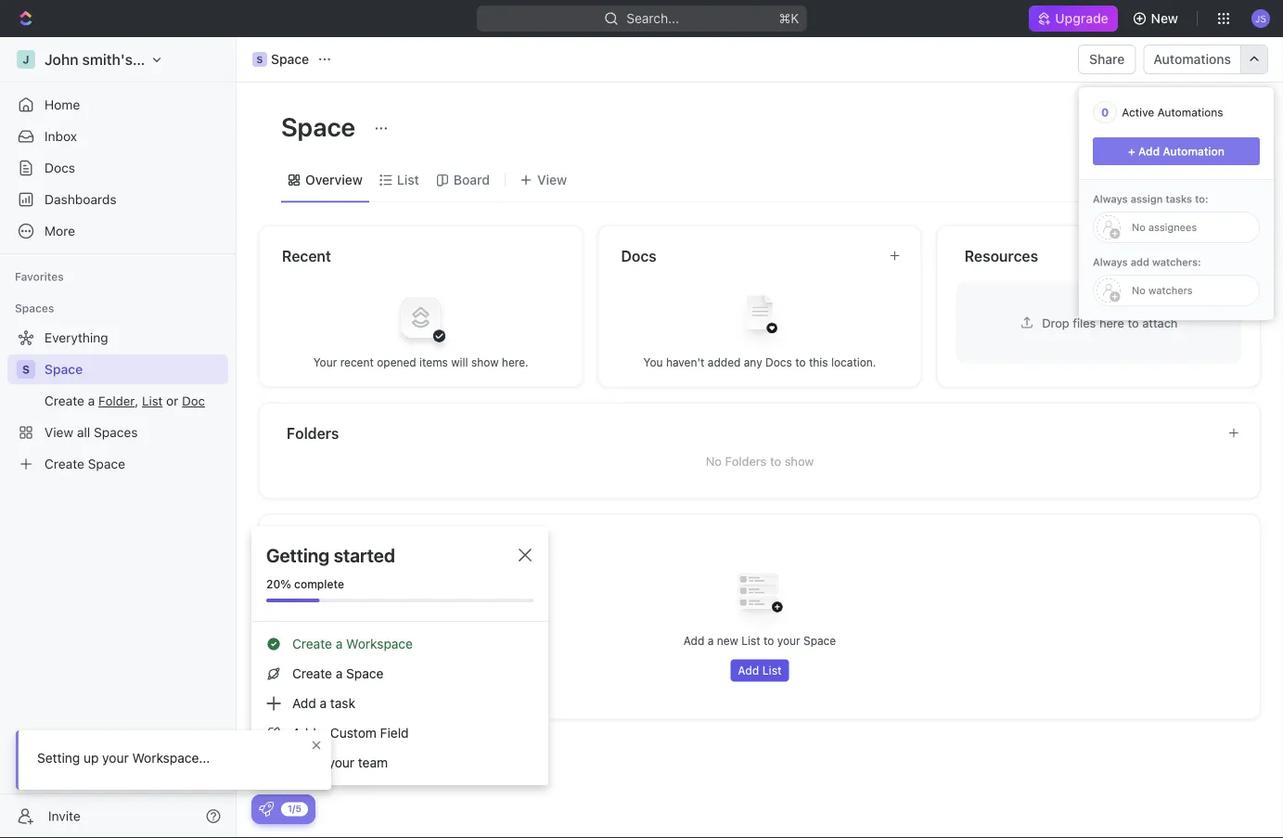 Task type: vqa. For each thing, say whether or not it's contained in the screenshot.
'Terry Turtle's Workspace, ,' element
no



Task type: describe. For each thing, give the bounding box(es) containing it.
create a space
[[292, 666, 384, 681]]

s space
[[257, 52, 309, 67]]

a for custom
[[320, 725, 327, 741]]

folders button
[[286, 422, 1213, 444]]

add for add a custom field
[[292, 725, 316, 741]]

0
[[1102, 106, 1109, 119]]

1 horizontal spatial list
[[742, 634, 761, 647]]

invite your team
[[292, 755, 388, 770]]

inbox link
[[7, 122, 228, 151]]

sidebar navigation
[[0, 37, 237, 838]]

to:
[[1196, 193, 1209, 205]]

space, , element inside 'space' tree
[[17, 360, 35, 379]]

1/5
[[288, 803, 302, 814]]

opened
[[377, 356, 417, 369]]

add list
[[738, 664, 782, 677]]

s for s space
[[257, 54, 263, 65]]

add right +
[[1139, 145, 1160, 158]]

resources button
[[964, 245, 1213, 267]]

task
[[330, 696, 356, 711]]

no for no watchers
[[1132, 285, 1146, 297]]

always add watchers:
[[1093, 256, 1202, 268]]

favorites
[[15, 270, 64, 283]]

active
[[1122, 106, 1155, 119]]

⌘k
[[779, 11, 799, 26]]

1 vertical spatial folders
[[725, 454, 767, 468]]

0 horizontal spatial your
[[102, 750, 129, 766]]

+
[[1129, 145, 1136, 158]]

create for create a workspace
[[292, 636, 332, 652]]

files
[[1073, 316, 1097, 330]]

here
[[1100, 316, 1125, 330]]

no assignees button
[[1093, 212, 1261, 243]]

add a task
[[292, 696, 356, 711]]

always for always assign tasks to:
[[1093, 193, 1128, 205]]

to up add list button
[[764, 634, 774, 647]]

getting started
[[266, 544, 395, 566]]

no assignees note
[[1123, 221, 1198, 233]]

new button
[[1126, 4, 1190, 33]]

started
[[334, 544, 395, 566]]

search...
[[627, 11, 679, 26]]

recent
[[340, 356, 374, 369]]

favorites button
[[7, 265, 71, 288]]

add a custom field
[[292, 725, 409, 741]]

setting up your workspace...
[[37, 750, 210, 766]]

share button
[[1079, 45, 1137, 74]]

no recent items image
[[384, 280, 458, 355]]

watchers
[[1149, 285, 1193, 297]]

automations button
[[1145, 45, 1241, 73]]

you haven't added any docs to this location.
[[644, 356, 877, 369]]

create a workspace
[[292, 636, 413, 652]]

active automations
[[1122, 106, 1224, 119]]

s for s
[[22, 363, 30, 376]]

0 horizontal spatial list
[[397, 172, 419, 188]]

recent
[[282, 247, 331, 265]]

setting
[[37, 750, 80, 766]]

getting
[[266, 544, 330, 566]]

1 horizontal spatial space, , element
[[252, 52, 267, 67]]

always for always add watchers:
[[1093, 256, 1128, 268]]

add task
[[1150, 119, 1206, 135]]

here.
[[502, 356, 529, 369]]

dashboards
[[45, 192, 117, 207]]

onboarding checklist button element
[[259, 802, 274, 817]]

team
[[358, 755, 388, 770]]

+ add automation
[[1129, 145, 1225, 158]]

haven't
[[666, 356, 705, 369]]

onboarding checklist button image
[[259, 802, 274, 817]]

dashboards link
[[7, 185, 228, 214]]

2 horizontal spatial your
[[778, 634, 801, 647]]

you
[[644, 356, 663, 369]]

list link
[[393, 167, 419, 193]]

new
[[1152, 11, 1179, 26]]

docs link
[[7, 153, 228, 183]]

assignees
[[1149, 221, 1198, 233]]

add for add a task
[[292, 696, 316, 711]]

folders inside button
[[287, 424, 339, 442]]

attach
[[1143, 316, 1178, 330]]

automations inside "button"
[[1154, 52, 1232, 67]]

this
[[809, 356, 829, 369]]



Task type: locate. For each thing, give the bounding box(es) containing it.
a down add a task
[[320, 725, 327, 741]]

share
[[1090, 52, 1125, 67]]

invite for invite your team
[[292, 755, 325, 770]]

home link
[[7, 90, 228, 120]]

folders
[[287, 424, 339, 442], [725, 454, 767, 468]]

a for new
[[708, 634, 714, 647]]

invite for invite
[[48, 809, 81, 824]]

no
[[1132, 221, 1146, 233], [1132, 285, 1146, 297], [706, 454, 722, 468]]

folders down folders button
[[725, 454, 767, 468]]

add inside button
[[1150, 119, 1174, 135]]

add
[[1150, 119, 1174, 135], [1139, 145, 1160, 158], [684, 634, 705, 647], [738, 664, 760, 677], [292, 696, 316, 711], [292, 725, 316, 741]]

1 horizontal spatial docs
[[621, 247, 657, 265]]

no down assign
[[1132, 221, 1146, 233]]

your
[[778, 634, 801, 647], [102, 750, 129, 766], [328, 755, 355, 770]]

always left assign
[[1093, 193, 1128, 205]]

1 vertical spatial s
[[22, 363, 30, 376]]

0 vertical spatial space, , element
[[252, 52, 267, 67]]

list left board 'link'
[[397, 172, 419, 188]]

automation
[[1163, 145, 1225, 158]]

up
[[84, 750, 99, 766]]

0 vertical spatial always
[[1093, 193, 1128, 205]]

always left add
[[1093, 256, 1128, 268]]

1 vertical spatial docs
[[621, 247, 657, 265]]

no inside dropdown button
[[1132, 285, 1146, 297]]

add for add list
[[738, 664, 760, 677]]

always assign tasks to:
[[1093, 193, 1209, 205]]

lists
[[287, 536, 320, 553]]

spaces
[[15, 302, 54, 315]]

your right up in the bottom left of the page
[[102, 750, 129, 766]]

1 create from the top
[[292, 636, 332, 652]]

upgrade
[[1056, 11, 1109, 26]]

a for workspace
[[336, 636, 343, 652]]

1 vertical spatial list
[[742, 634, 761, 647]]

any
[[744, 356, 763, 369]]

2 horizontal spatial list
[[763, 664, 782, 677]]

docs inside docs link
[[45, 160, 75, 175]]

0 vertical spatial list
[[397, 172, 419, 188]]

1 vertical spatial space, , element
[[17, 360, 35, 379]]

no lists icon. image
[[723, 559, 797, 634]]

add
[[1131, 256, 1150, 268]]

no down folders button
[[706, 454, 722, 468]]

2 horizontal spatial docs
[[766, 356, 793, 369]]

space, , element
[[252, 52, 267, 67], [17, 360, 35, 379]]

show down folders button
[[785, 454, 814, 468]]

2 vertical spatial docs
[[766, 356, 793, 369]]

to down folders button
[[770, 454, 782, 468]]

added
[[708, 356, 741, 369]]

add down add a new list to your space
[[738, 664, 760, 677]]

1 vertical spatial show
[[785, 454, 814, 468]]

a
[[708, 634, 714, 647], [336, 636, 343, 652], [336, 666, 343, 681], [320, 696, 327, 711], [320, 725, 327, 741]]

always
[[1093, 193, 1128, 205], [1093, 256, 1128, 268]]

1 horizontal spatial show
[[785, 454, 814, 468]]

0 horizontal spatial docs
[[45, 160, 75, 175]]

0 horizontal spatial s
[[22, 363, 30, 376]]

board link
[[450, 167, 490, 193]]

add a new list to your space
[[684, 634, 837, 647]]

1 horizontal spatial invite
[[292, 755, 325, 770]]

a for space
[[336, 666, 343, 681]]

no folders to show
[[706, 454, 814, 468]]

resources
[[965, 247, 1039, 265]]

show
[[472, 356, 499, 369], [785, 454, 814, 468]]

a left new
[[708, 634, 714, 647]]

workspace...
[[132, 750, 210, 766]]

invite up 1/5
[[292, 755, 325, 770]]

s inside tree
[[22, 363, 30, 376]]

0 horizontal spatial invite
[[48, 809, 81, 824]]

no inside dropdown button
[[1132, 221, 1146, 233]]

workspace
[[346, 636, 413, 652]]

show right the "will" on the top of the page
[[472, 356, 499, 369]]

a for task
[[320, 696, 327, 711]]

automations down new at the top
[[1154, 52, 1232, 67]]

invite
[[292, 755, 325, 770], [48, 809, 81, 824]]

add down add a task
[[292, 725, 316, 741]]

1 horizontal spatial folders
[[725, 454, 767, 468]]

no for no assignees
[[1132, 221, 1146, 233]]

1 vertical spatial invite
[[48, 809, 81, 824]]

0 horizontal spatial space, , element
[[17, 360, 35, 379]]

a up task
[[336, 666, 343, 681]]

20% complete
[[266, 577, 344, 590]]

your up add list button
[[778, 634, 801, 647]]

a left task
[[320, 696, 327, 711]]

0 horizontal spatial show
[[472, 356, 499, 369]]

overview
[[305, 172, 363, 188]]

add left task
[[292, 696, 316, 711]]

1 vertical spatial create
[[292, 666, 332, 681]]

close image
[[519, 549, 532, 562]]

0 vertical spatial no
[[1132, 221, 1146, 233]]

no down add
[[1132, 285, 1146, 297]]

20%
[[266, 577, 291, 590]]

drop files here to attach
[[1043, 316, 1178, 330]]

watchers:
[[1153, 256, 1202, 268]]

space
[[271, 52, 309, 67], [281, 111, 361, 142], [45, 362, 83, 377], [804, 634, 837, 647], [346, 666, 384, 681]]

new
[[717, 634, 739, 647]]

custom
[[330, 725, 377, 741]]

no most used docs image
[[723, 280, 797, 355]]

complete
[[294, 577, 344, 590]]

a up create a space
[[336, 636, 343, 652]]

your
[[314, 356, 337, 369]]

list inside button
[[763, 664, 782, 677]]

0 vertical spatial folders
[[287, 424, 339, 442]]

location.
[[832, 356, 877, 369]]

space inside tree
[[45, 362, 83, 377]]

no watchers button
[[1093, 275, 1261, 306]]

1 vertical spatial always
[[1093, 256, 1128, 268]]

1 always from the top
[[1093, 193, 1128, 205]]

invite inside sidebar navigation
[[48, 809, 81, 824]]

add list button
[[731, 660, 790, 682]]

inbox
[[45, 129, 77, 144]]

board
[[454, 172, 490, 188]]

folders down the your
[[287, 424, 339, 442]]

add inside button
[[738, 664, 760, 677]]

your down "add a custom field"
[[328, 755, 355, 770]]

add for add task
[[1150, 119, 1174, 135]]

tasks
[[1166, 193, 1193, 205]]

items
[[420, 356, 448, 369]]

create up create a space
[[292, 636, 332, 652]]

0 vertical spatial s
[[257, 54, 263, 65]]

create
[[292, 636, 332, 652], [292, 666, 332, 681]]

add down active automations
[[1150, 119, 1174, 135]]

1 horizontal spatial s
[[257, 54, 263, 65]]

0 vertical spatial invite
[[292, 755, 325, 770]]

home
[[45, 97, 80, 112]]

drop
[[1043, 316, 1070, 330]]

overview link
[[302, 167, 363, 193]]

2 always from the top
[[1093, 256, 1128, 268]]

will
[[451, 356, 468, 369]]

0 horizontal spatial folders
[[287, 424, 339, 442]]

0 vertical spatial create
[[292, 636, 332, 652]]

1 horizontal spatial your
[[328, 755, 355, 770]]

s inside s space
[[257, 54, 263, 65]]

your recent opened items will show here.
[[314, 356, 529, 369]]

add left new
[[684, 634, 705, 647]]

no watchers
[[1132, 285, 1193, 297]]

0 vertical spatial show
[[472, 356, 499, 369]]

to
[[1128, 316, 1140, 330], [796, 356, 806, 369], [770, 454, 782, 468], [764, 634, 774, 647]]

lists button
[[286, 533, 1239, 556]]

automations up task
[[1158, 106, 1224, 119]]

add task button
[[1139, 112, 1217, 142]]

2 vertical spatial no
[[706, 454, 722, 468]]

field
[[380, 725, 409, 741]]

list right new
[[742, 634, 761, 647]]

1 vertical spatial automations
[[1158, 106, 1224, 119]]

create for create a space
[[292, 666, 332, 681]]

docs
[[45, 160, 75, 175], [621, 247, 657, 265], [766, 356, 793, 369]]

no for no folders to show
[[706, 454, 722, 468]]

list
[[397, 172, 419, 188], [742, 634, 761, 647], [763, 664, 782, 677]]

2 create from the top
[[292, 666, 332, 681]]

0 vertical spatial automations
[[1154, 52, 1232, 67]]

create up add a task
[[292, 666, 332, 681]]

to right here
[[1128, 316, 1140, 330]]

add for add a new list to your space
[[684, 634, 705, 647]]

0 vertical spatial docs
[[45, 160, 75, 175]]

task
[[1178, 119, 1206, 135]]

to left this
[[796, 356, 806, 369]]

invite down setting
[[48, 809, 81, 824]]

no assignees
[[1132, 221, 1198, 233]]

assign
[[1131, 193, 1163, 205]]

2 vertical spatial list
[[763, 664, 782, 677]]

1 vertical spatial no
[[1132, 285, 1146, 297]]

list down add a new list to your space
[[763, 664, 782, 677]]

upgrade link
[[1030, 6, 1118, 32]]

space link
[[45, 355, 225, 384]]

space tree
[[7, 323, 228, 479]]



